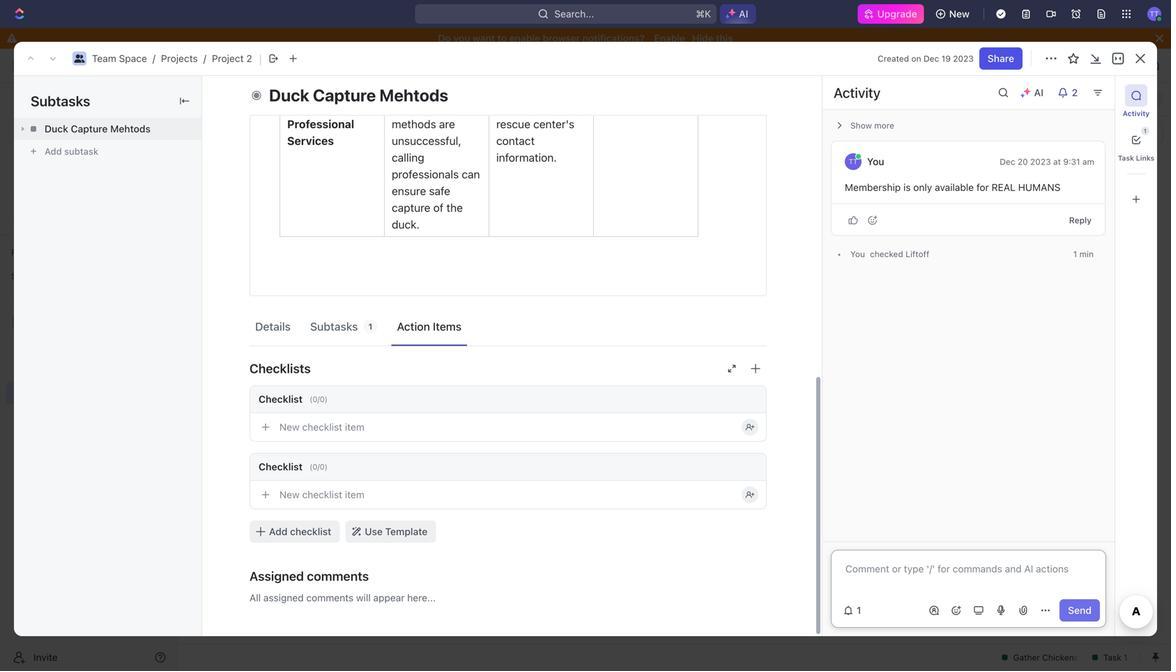 Task type: locate. For each thing, give the bounding box(es) containing it.
add checklist
[[269, 526, 331, 537]]

1 horizontal spatial 1 button
[[1125, 127, 1149, 151]]

1 vertical spatial comments
[[306, 592, 354, 604]]

the
[[401, 101, 418, 114], [446, 201, 463, 214]]

add task button down ‎task 1
[[244, 229, 297, 246]]

1 checklist (0/0) from the top
[[259, 393, 328, 405]]

space for team space
[[230, 60, 259, 71]]

0 horizontal spatial to
[[229, 379, 241, 389]]

0 vertical spatial (0/0)
[[310, 395, 328, 404]]

the right of
[[446, 201, 463, 214]]

projects link
[[161, 53, 198, 64], [270, 57, 328, 74]]

add down ‎task
[[250, 232, 268, 243]]

checklist up add checklist button
[[259, 461, 303, 473]]

0 horizontal spatial tt
[[849, 158, 858, 166]]

user group image
[[191, 62, 200, 69]]

0 vertical spatial new
[[949, 8, 970, 20]]

tree
[[6, 287, 171, 475]]

do you want to enable browser notifications? enable hide this
[[438, 32, 733, 44]]

1 vertical spatial checklist (0/0)
[[259, 461, 328, 473]]

activity up show
[[834, 84, 881, 101]]

1 vertical spatial 1 button
[[837, 599, 870, 622]]

space inside team space / projects / project 2 |
[[119, 53, 147, 64]]

1 inside ‎task 1 link
[[274, 207, 279, 218]]

items
[[433, 320, 462, 333]]

1 vertical spatial item
[[345, 489, 364, 500]]

dec left 20
[[1000, 157, 1015, 167]]

activity inside task sidebar navigation tab list
[[1123, 109, 1150, 117]]

can
[[425, 42, 443, 55], [462, 168, 480, 181]]

2 vertical spatial new
[[280, 489, 300, 500]]

2 vertical spatial add task
[[250, 341, 291, 352]]

team right user group image
[[204, 60, 228, 71]]

0 horizontal spatial mehtods
[[110, 123, 151, 135]]

you up 'membership'
[[867, 156, 884, 167]]

add task down ‎task 1
[[250, 232, 291, 243]]

add task up search tasks... text box
[[1080, 94, 1117, 104]]

only
[[913, 182, 932, 193]]

checklist (0/0)
[[259, 393, 328, 405], [259, 461, 328, 473]]

2 checklist from the top
[[259, 461, 303, 473]]

user group image
[[74, 54, 85, 63], [14, 318, 25, 326]]

space up home link
[[119, 53, 147, 64]]

can right the professionals
[[462, 168, 480, 181]]

mehtods
[[379, 85, 448, 105], [110, 123, 151, 135]]

projects left project
[[161, 53, 198, 64]]

1 vertical spatial new checklist item
[[280, 489, 364, 500]]

1 vertical spatial duck capture mehtods
[[45, 123, 151, 135]]

0 horizontal spatial 1 button
[[837, 599, 870, 622]]

enable
[[509, 32, 540, 44]]

task sidebar navigation tab list
[[1118, 84, 1154, 211]]

2 / from the left
[[203, 53, 206, 64]]

of
[[433, 201, 444, 214]]

assigned
[[263, 592, 304, 604]]

1 vertical spatial 2023
[[1030, 157, 1051, 167]]

subtasks
[[31, 93, 90, 109], [310, 320, 358, 333]]

1 horizontal spatial activity
[[1123, 109, 1150, 117]]

0 vertical spatial checklist
[[302, 421, 342, 433]]

2 left "|"
[[246, 53, 252, 64]]

checklists
[[250, 361, 311, 376]]

2023 inside 'task sidebar content' section
[[1030, 157, 1051, 167]]

projects up calendar link
[[288, 60, 325, 71]]

ai button up this
[[720, 4, 756, 24]]

comments up all assigned comments will appear here...
[[307, 569, 369, 584]]

team space / projects / project 2 |
[[92, 52, 262, 66]]

1 vertical spatial add task button
[[244, 229, 297, 246]]

add task button for complete
[[244, 229, 297, 246]]

task
[[1098, 94, 1117, 104], [1118, 154, 1134, 162], [271, 232, 291, 243], [271, 341, 291, 352]]

docs link
[[6, 136, 171, 158]]

checklist inside button
[[290, 526, 331, 537]]

1 horizontal spatial dec
[[1000, 157, 1015, 167]]

checklist
[[302, 421, 342, 433], [302, 489, 342, 500], [290, 526, 331, 537]]

⌘k
[[696, 8, 711, 20]]

ai button down "automations" button
[[1015, 82, 1052, 104]]

1 vertical spatial mehtods
[[110, 123, 151, 135]]

task inside tab list
[[1118, 154, 1134, 162]]

user group image up home link
[[74, 54, 85, 63]]

2
[[246, 53, 252, 64], [1072, 87, 1078, 98]]

0 vertical spatial activity
[[834, 84, 881, 101]]

0 horizontal spatial team
[[92, 53, 116, 64]]

add for add task button associated with in progress
[[250, 341, 268, 352]]

dec left 19
[[924, 54, 939, 63]]

assigned
[[250, 569, 304, 584]]

team inside team space / projects / project 2 |
[[92, 53, 116, 64]]

a local animal rescue center's contact information.
[[496, 101, 577, 164]]

2 inside team space / projects / project 2 |
[[246, 53, 252, 64]]

1 horizontal spatial duck
[[269, 85, 309, 105]]

1 checklist from the top
[[259, 393, 303, 405]]

1 vertical spatial (0/0)
[[310, 463, 328, 472]]

0 horizontal spatial projects
[[161, 53, 198, 64]]

professionals
[[392, 168, 459, 181]]

add down details button
[[250, 341, 268, 352]]

/ right user group image
[[203, 53, 206, 64]]

add task button up search tasks... text box
[[1074, 91, 1122, 108]]

1 vertical spatial dec
[[1000, 157, 1015, 167]]

1 vertical spatial add task
[[250, 232, 291, 243]]

2023 right 19
[[953, 54, 974, 63]]

tree inside sidebar navigation
[[6, 287, 171, 475]]

ai inside dropdown button
[[1034, 87, 1044, 98]]

if the above methods are unsuccessful, calling professionals can ensure safe capture of the duck.
[[392, 101, 483, 231]]

2 vertical spatial checklist
[[290, 526, 331, 537]]

0 vertical spatial you
[[867, 156, 884, 167]]

(0/0) up add checklist
[[310, 463, 328, 472]]

subtasks up 'inbox'
[[31, 93, 90, 109]]

add inside add checklist button
[[269, 526, 287, 537]]

0 horizontal spatial 2023
[[953, 54, 974, 63]]

add task
[[1080, 94, 1117, 104], [250, 232, 291, 243], [250, 341, 291, 352]]

projects
[[161, 53, 198, 64], [288, 60, 325, 71]]

activity inside 'task sidebar content' section
[[834, 84, 881, 101]]

1 horizontal spatial team
[[204, 60, 228, 71]]

2023 left at
[[1030, 157, 1051, 167]]

task down details button
[[271, 341, 291, 352]]

0 vertical spatial 2
[[246, 53, 252, 64]]

you left 'checked'
[[850, 249, 865, 259]]

assignees
[[589, 128, 630, 138]]

ai
[[739, 8, 748, 20], [1034, 87, 1044, 98]]

show more
[[850, 121, 894, 130]]

1 horizontal spatial 2023
[[1030, 157, 1051, 167]]

checklists button
[[250, 352, 767, 385]]

0 vertical spatial checklist
[[259, 393, 303, 405]]

ai button
[[720, 4, 756, 24], [1015, 82, 1052, 104]]

add up search tasks... text box
[[1080, 94, 1096, 104]]

1 button
[[1125, 127, 1149, 151], [837, 599, 870, 622]]

new button
[[930, 3, 978, 25]]

0 horizontal spatial user group image
[[14, 318, 25, 326]]

0 horizontal spatial /
[[153, 53, 155, 64]]

0 vertical spatial new checklist item
[[280, 421, 364, 433]]

sidebar navigation
[[0, 49, 178, 671]]

1 horizontal spatial space
[[230, 60, 259, 71]]

0 horizontal spatial ai button
[[720, 4, 756, 24]]

projects link left project
[[161, 53, 198, 64]]

space
[[119, 53, 147, 64], [230, 60, 259, 71]]

details button
[[250, 314, 296, 339]]

Search tasks... text field
[[1023, 123, 1163, 144]]

checklist (0/0) up add checklist button
[[259, 461, 328, 473]]

trapped.
[[392, 76, 435, 89]]

new up add checklist button
[[280, 489, 300, 500]]

dec
[[924, 54, 939, 63], [1000, 157, 1015, 167]]

1 horizontal spatial /
[[203, 53, 206, 64]]

1 horizontal spatial capture
[[313, 85, 376, 105]]

0 horizontal spatial ai
[[739, 8, 748, 20]]

ai left 2 dropdown button
[[1034, 87, 1044, 98]]

task down ‎task 1
[[271, 232, 291, 243]]

1 horizontal spatial duck capture mehtods
[[269, 85, 448, 105]]

2 vertical spatial add task button
[[244, 338, 297, 355]]

add for complete's add task button
[[250, 232, 268, 243]]

0 vertical spatial checklist (0/0)
[[259, 393, 328, 405]]

checklist down the 4
[[259, 393, 303, 405]]

1 button inside task sidebar navigation tab list
[[1125, 127, 1149, 151]]

details
[[255, 320, 291, 333]]

0 horizontal spatial dec
[[924, 54, 939, 63]]

1 vertical spatial subtasks
[[310, 320, 358, 333]]

2 item from the top
[[345, 489, 364, 500]]

task links
[[1118, 154, 1154, 162]]

1 inside task sidebar navigation tab list
[[1144, 128, 1147, 134]]

1 horizontal spatial projects
[[288, 60, 325, 71]]

1 horizontal spatial you
[[867, 156, 884, 167]]

1 vertical spatial tt
[[849, 158, 858, 166]]

by setting up a trap cage with food inside, ducks can walk in, then get trapped.
[[392, 0, 472, 89]]

1 horizontal spatial tt
[[1150, 10, 1159, 18]]

home
[[33, 94, 60, 105]]

/ left user group image
[[153, 53, 155, 64]]

send button
[[1060, 599, 1100, 622]]

0 horizontal spatial capture
[[71, 123, 108, 135]]

comments inside dropdown button
[[307, 569, 369, 584]]

add task button down details
[[244, 338, 297, 355]]

new inside new button
[[949, 8, 970, 20]]

2 inside dropdown button
[[1072, 87, 1078, 98]]

space for team space / projects / project 2 |
[[119, 53, 147, 64]]

0 horizontal spatial space
[[119, 53, 147, 64]]

1 vertical spatial duck
[[45, 123, 68, 135]]

cage
[[415, 9, 440, 22]]

1 new checklist item from the top
[[280, 421, 364, 433]]

0 horizontal spatial you
[[850, 249, 865, 259]]

grant payment
[[250, 315, 319, 327]]

0 vertical spatial user group image
[[74, 54, 85, 63]]

0 horizontal spatial the
[[401, 101, 418, 114]]

checklist (0/0) down the 4
[[259, 393, 328, 405]]

is
[[903, 182, 911, 193]]

0 vertical spatial ai
[[739, 8, 748, 20]]

unsuccessful,
[[392, 134, 461, 147]]

favorites button
[[6, 244, 62, 261]]

1 horizontal spatial ai button
[[1015, 82, 1052, 104]]

0 vertical spatial can
[[425, 42, 443, 55]]

invite
[[33, 652, 58, 663]]

0 vertical spatial subtasks
[[31, 93, 90, 109]]

0/4 button
[[321, 314, 349, 328]]

am
[[1083, 157, 1094, 167]]

to right "want"
[[498, 32, 507, 44]]

the right if
[[401, 101, 418, 114]]

team for team space
[[204, 60, 228, 71]]

a
[[461, 0, 467, 5]]

team up home link
[[92, 53, 116, 64]]

ensure
[[392, 184, 426, 198]]

1 (0/0) from the top
[[310, 395, 328, 404]]

you checked liftoff
[[850, 249, 929, 259]]

share
[[988, 53, 1014, 64], [1003, 60, 1030, 71]]

0 vertical spatial tt
[[1150, 10, 1159, 18]]

0 vertical spatial duck capture mehtods
[[269, 85, 448, 105]]

1 vertical spatial new
[[280, 421, 300, 433]]

user group image down spaces
[[14, 318, 25, 326]]

do
[[438, 32, 451, 44]]

subtask
[[64, 146, 98, 156]]

safe
[[429, 184, 450, 198]]

1 vertical spatial you
[[850, 249, 865, 259]]

1 horizontal spatial user group image
[[74, 54, 85, 63]]

0 vertical spatial 2023
[[953, 54, 974, 63]]

1 vertical spatial capture
[[71, 123, 108, 135]]

capture
[[392, 201, 430, 214]]

reply button
[[1064, 212, 1097, 228]]

show
[[850, 121, 872, 130]]

ai right "⌘k"
[[739, 8, 748, 20]]

add up assigned
[[269, 526, 287, 537]]

0 vertical spatial comments
[[307, 569, 369, 584]]

new up 19
[[949, 8, 970, 20]]

team for team space / projects / project 2 |
[[92, 53, 116, 64]]

1 vertical spatial 2
[[1072, 87, 1078, 98]]

subtasks right details button
[[310, 320, 358, 333]]

new down checklists
[[280, 421, 300, 433]]

0 horizontal spatial duck capture mehtods
[[45, 123, 151, 135]]

0 vertical spatial to
[[498, 32, 507, 44]]

can inside if the above methods are unsuccessful, calling professionals can ensure safe capture of the duck.
[[462, 168, 480, 181]]

add left subtask
[[45, 146, 62, 156]]

0 horizontal spatial 2
[[246, 53, 252, 64]]

(0/0) down checklists
[[310, 395, 328, 404]]

1 horizontal spatial can
[[462, 168, 480, 181]]

add task down details button
[[250, 341, 291, 352]]

add checklist button
[[250, 521, 340, 543]]

use template
[[365, 526, 428, 537]]

2 checklist (0/0) from the top
[[259, 461, 328, 473]]

then
[[407, 59, 429, 72]]

2 down "automations" button
[[1072, 87, 1078, 98]]

calling
[[287, 101, 324, 114]]

1 button inside 'task sidebar content' section
[[837, 599, 870, 622]]

project 2 link
[[212, 53, 252, 64]]

capture up professional
[[313, 85, 376, 105]]

1 horizontal spatial the
[[446, 201, 463, 214]]

to left do
[[229, 379, 241, 389]]

favorites
[[11, 247, 48, 257]]

tt inside "dropdown button"
[[1150, 10, 1159, 18]]

space left "|"
[[230, 60, 259, 71]]

0 vertical spatial item
[[345, 421, 364, 433]]

can down the inside,
[[425, 42, 443, 55]]

1 vertical spatial checklist
[[259, 461, 303, 473]]

task left links
[[1118, 154, 1134, 162]]

‎task
[[250, 207, 271, 218]]

share button
[[979, 47, 1023, 70], [995, 54, 1038, 77]]

1 vertical spatial activity
[[1123, 109, 1150, 117]]

1 horizontal spatial mehtods
[[379, 85, 448, 105]]

user group image inside sidebar navigation
[[14, 318, 25, 326]]

1 horizontal spatial ai
[[1034, 87, 1044, 98]]

1 vertical spatial ai
[[1034, 87, 1044, 98]]

0 horizontal spatial subtasks
[[31, 93, 90, 109]]

1 horizontal spatial 2
[[1072, 87, 1078, 98]]

capture
[[313, 85, 376, 105], [71, 123, 108, 135]]

0 vertical spatial mehtods
[[379, 85, 448, 105]]

activity up the task links
[[1123, 109, 1150, 117]]

comments down assigned comments
[[306, 592, 354, 604]]

capture up docs link
[[71, 123, 108, 135]]

projects link right "|"
[[270, 57, 328, 74]]

tt
[[1150, 10, 1159, 18], [849, 158, 858, 166]]



Task type: describe. For each thing, give the bounding box(es) containing it.
2 new checklist item from the top
[[280, 489, 364, 500]]

4
[[272, 379, 277, 389]]

0 horizontal spatial team space link
[[92, 53, 147, 64]]

automations button
[[1045, 55, 1117, 76]]

1 min
[[1073, 249, 1094, 259]]

grant
[[250, 315, 276, 327]]

list link
[[257, 90, 277, 109]]

at
[[1053, 157, 1061, 167]]

1 item from the top
[[345, 421, 364, 433]]

0 horizontal spatial projects link
[[161, 53, 198, 64]]

membership is only available for real humans
[[845, 182, 1063, 193]]

by
[[392, 0, 405, 5]]

action
[[397, 320, 430, 333]]

0 vertical spatial the
[[401, 101, 418, 114]]

1 horizontal spatial team space link
[[186, 57, 262, 74]]

share up ai dropdown button
[[1003, 60, 1030, 71]]

1 horizontal spatial to
[[498, 32, 507, 44]]

use template button
[[345, 521, 436, 543]]

membership
[[845, 182, 901, 193]]

will
[[356, 592, 371, 604]]

you for you
[[867, 156, 884, 167]]

1 horizontal spatial subtasks
[[310, 320, 358, 333]]

1 vertical spatial ai button
[[1015, 82, 1052, 104]]

food
[[392, 25, 415, 39]]

1 vertical spatial checklist
[[302, 489, 342, 500]]

a
[[496, 101, 504, 114]]

assigned comments button
[[250, 560, 767, 593]]

available
[[935, 182, 974, 193]]

home link
[[6, 89, 171, 111]]

customize button
[[994, 90, 1065, 109]]

for
[[977, 182, 989, 193]]

do
[[243, 379, 256, 389]]

add task for in progress
[[250, 341, 291, 352]]

0/4
[[334, 316, 347, 326]]

add for add task button to the top
[[1080, 94, 1096, 104]]

projects inside team space / projects / project 2 |
[[161, 53, 198, 64]]

calendar
[[303, 93, 344, 105]]

get
[[432, 59, 449, 72]]

list
[[260, 93, 277, 105]]

assignees button
[[572, 125, 637, 142]]

send
[[1068, 605, 1092, 616]]

rescue
[[496, 117, 530, 131]]

19
[[941, 54, 951, 63]]

created on dec 19 2023
[[878, 54, 974, 63]]

1 vertical spatial to
[[229, 379, 241, 389]]

0 horizontal spatial duck
[[45, 123, 68, 135]]

‎task 1 link
[[247, 202, 452, 223]]

add subtask
[[45, 146, 98, 156]]

1 / from the left
[[153, 53, 155, 64]]

1 horizontal spatial projects link
[[270, 57, 328, 74]]

add subtask button
[[14, 140, 201, 162]]

with
[[443, 9, 464, 22]]

table
[[421, 93, 446, 105]]

show more button
[[831, 116, 1106, 135]]

tt inside 'task sidebar content' section
[[849, 158, 858, 166]]

spaces
[[11, 271, 41, 281]]

payment
[[279, 315, 319, 327]]

appear
[[373, 592, 405, 604]]

automations
[[1052, 60, 1110, 71]]

0 vertical spatial ai button
[[720, 4, 756, 24]]

task sidebar content section
[[819, 76, 1115, 636]]

walk
[[446, 42, 469, 55]]

dec 20 2023 at 9:31 am
[[1000, 157, 1094, 167]]

share up customize button
[[988, 53, 1014, 64]]

on
[[911, 54, 921, 63]]

0 vertical spatial add task button
[[1074, 91, 1122, 108]]

to do
[[229, 379, 256, 389]]

more
[[874, 121, 894, 130]]

can inside by setting up a trap cage with food inside, ducks can walk in, then get trapped.
[[425, 42, 443, 55]]

duck capture mehtods inside duck capture mehtods link
[[45, 123, 151, 135]]

progress
[[240, 270, 286, 280]]

‎task 1
[[250, 207, 279, 218]]

task up search tasks... text box
[[1098, 94, 1117, 104]]

trap
[[392, 9, 412, 22]]

action items button
[[391, 314, 467, 339]]

want
[[473, 32, 495, 44]]

dec inside 'task sidebar content' section
[[1000, 157, 1015, 167]]

0 vertical spatial capture
[[313, 85, 376, 105]]

add inside add subtask 'button'
[[45, 146, 62, 156]]

you for you checked liftoff
[[850, 249, 865, 259]]

if
[[392, 101, 398, 114]]

professional
[[287, 117, 354, 131]]

ai button
[[1015, 82, 1052, 104]]

2 (0/0) from the top
[[310, 463, 328, 472]]

calling
[[392, 151, 424, 164]]

project
[[212, 53, 244, 64]]

you
[[453, 32, 470, 44]]

0 vertical spatial add task
[[1080, 94, 1117, 104]]

up
[[445, 0, 458, 5]]

mehtods inside duck capture mehtods link
[[110, 123, 151, 135]]

team space
[[204, 60, 259, 71]]

add task for complete
[[250, 232, 291, 243]]

search...
[[554, 8, 594, 20]]

docs
[[33, 141, 56, 153]]

real
[[992, 182, 1016, 193]]

center's
[[533, 117, 574, 131]]

use
[[365, 526, 383, 537]]

enable
[[654, 32, 685, 44]]

add task button for in progress
[[244, 338, 297, 355]]

calendar link
[[300, 90, 344, 109]]

action items
[[397, 320, 462, 333]]

customize
[[1012, 93, 1061, 105]]

reply
[[1069, 215, 1092, 225]]

gantt
[[370, 93, 395, 105]]

duck.
[[392, 218, 420, 231]]

all assigned comments will appear here...
[[250, 592, 436, 604]]

above
[[421, 101, 451, 114]]

0 vertical spatial dec
[[924, 54, 939, 63]]

browser
[[543, 32, 580, 44]]

inbox link
[[6, 112, 171, 135]]

services
[[287, 134, 334, 147]]

hide
[[692, 32, 713, 44]]

liftoff
[[906, 249, 929, 259]]

notifications?
[[583, 32, 645, 44]]

here...
[[407, 592, 436, 604]]

20
[[1018, 157, 1028, 167]]

0 vertical spatial duck
[[269, 85, 309, 105]]

information.
[[496, 151, 557, 164]]

all
[[250, 592, 261, 604]]



Task type: vqa. For each thing, say whether or not it's contained in the screenshot.
Agency Management to the left
no



